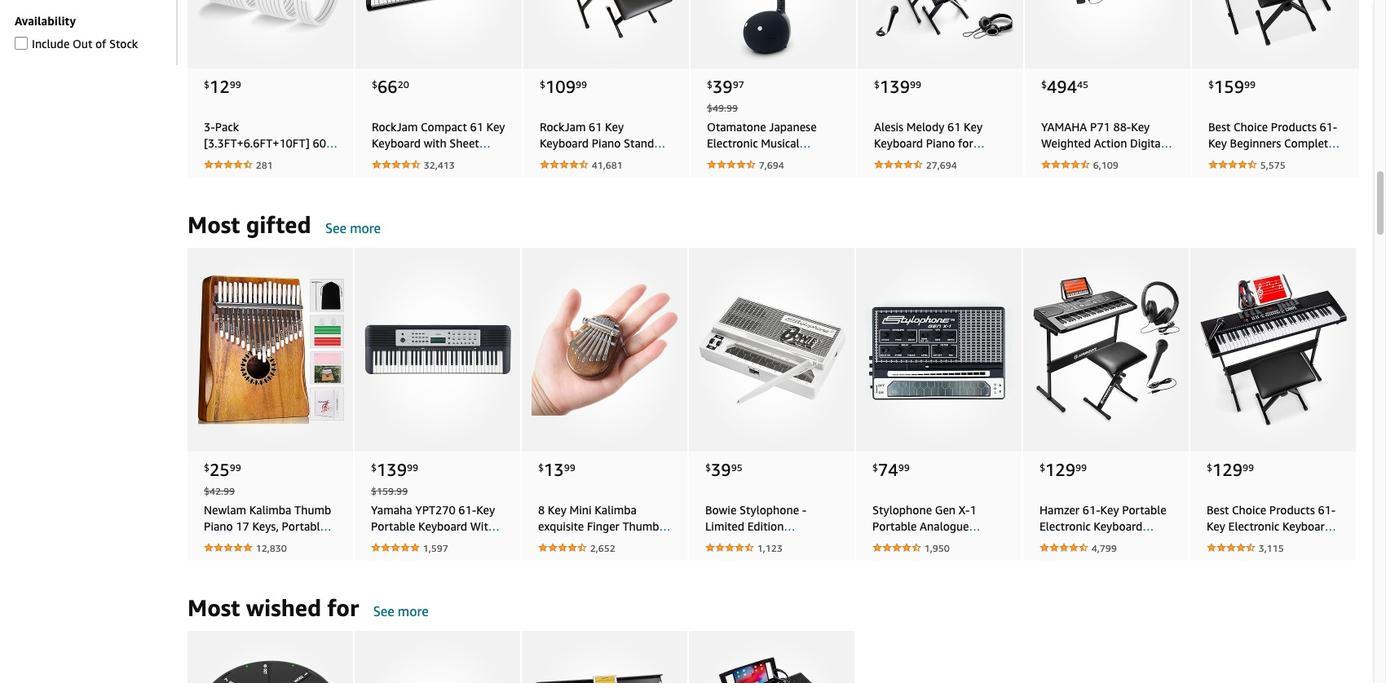 Task type: vqa. For each thing, say whether or not it's contained in the screenshot.
'Birds'
no



Task type: describe. For each thing, give the bounding box(es) containing it.
(amazon- inside the yamaha p71 88-key weighted action digital piano with sustain pedal and power supply (amazon-exclusive)
[[1041, 185, 1092, 199]]

$ for bowie stylophone - limited edition synthesizer
[[705, 461, 711, 473]]

thumb inside 8 key mini kalimba exquisite finger thumb piano marimba musical good accessory pendant gift
[[623, 519, 659, 533]]

gift inside the otamatone japanese electronic musical instrument portable music synthesizer from japan by maywa denki studio award winning, educational fun gift for children, teens & adults - black
[[793, 217, 813, 231]]

bowie stylophone - limited edition synthesizer
[[705, 503, 807, 549]]

see inside 'most gifted see more'
[[325, 220, 347, 236]]

stickers,
[[1237, 234, 1280, 248]]

electronic inside best choice products 61- key beginners complete electronic keyboard piano set w/lighted keys, lcd screen, headphones, stand, bench, teaching modes, note stickers, built-in speakers - black
[[1209, 152, 1260, 166]]

$ for hamzer 61-key portable electronic keyboard piano with stand, stool, headphones, microphone & sticker sheet
[[1040, 461, 1046, 473]]

p71
[[1090, 119, 1111, 133]]

gifts
[[304, 535, 329, 549]]

thumb inside newlam kalimba thumb piano 17 keys, portable mbira finger piano gifts for kids and adults beginners
[[294, 503, 331, 517]]

portable inside best choice products 61- key electronic keyboard piano portable electric keyboard complete beginner keyboard set w/led screen, power adapter, stand, bench, headphones, microphone
[[1239, 535, 1283, 549]]

1,597
[[423, 542, 448, 554]]

set inside best choice products 61- key electronic keyboard piano portable electric keyboard complete beginner keyboard set w/led screen, power adapter, stand, bench, headphones, microphone
[[1308, 568, 1325, 582]]

and inside newlam kalimba thumb piano 17 keys, portable mbira finger piano gifts for kids and adults beginners
[[247, 552, 266, 566]]

99 inside $ 25 99
[[230, 461, 241, 473]]

yamaha ypt270 61-key portable keyboard with power adapter (amazon- exclusive),black
[[371, 503, 501, 566]]

beginner
[[1207, 568, 1253, 582]]

air
[[254, 266, 268, 280]]

0 vertical spatial to
[[238, 152, 249, 166]]

2 horizontal spatial |
[[993, 584, 996, 598]]

- inside the otamatone japanese electronic musical instrument portable music synthesizer from japan by maywa denki studio award winning, educational fun gift for children, teens & adults - black
[[707, 250, 711, 264]]

melody
[[907, 119, 945, 133]]

best choice products 61-key beginners complete electronic keyboard piano set w/lighted keys, lcd screen, headphones, stand, bench, teaching modes, note stickers, built-in speakers - black image
[[1202, 0, 1349, 60]]

key inside rockjam compact 61 key keyboard with sheet music stand, power supply, piano note stickers & simply piano lessons
[[486, 119, 505, 133]]

keyboard down 3,115
[[1256, 568, 1305, 582]]

$ for rockjam 61 key keyboard piano stand with pitch bend kit, piano bench, headphones, simply piano app & keynote stickers
[[540, 78, 546, 90]]

2 vertical spatial instrument
[[935, 601, 992, 614]]

sticker
[[1051, 568, 1086, 582]]

17
[[236, 519, 249, 533]]

complete inside best choice products 61- key beginners complete electronic keyboard piano set w/lighted keys, lcd screen, headphones, stand, bench, teaching modes, note stickers, built-in speakers - black
[[1284, 136, 1335, 150]]

note inside rockjam compact 61 key keyboard with sheet music stand, power supply, piano note stickers & simply piano lessons
[[445, 168, 470, 182]]

stickers inside rockjam compact 61 key keyboard with sheet music stand, power supply, piano note stickers & simply piano lessons
[[372, 185, 412, 199]]

keyboard inside alesis melody 61 key keyboard piano for beginners with speakers, stand, bench, headphones, microphone, sheet music stand, 300 sounds and music lessons
[[874, 136, 923, 150]]

blackstar, 88-key portable keyboard (foldpiano88) image
[[364, 639, 511, 683]]

speakers
[[1209, 250, 1255, 264]]

by
[[741, 185, 753, 199]]

winning,
[[779, 201, 825, 215]]

$ for 8 key mini kalimba exquisite finger thumb piano marimba musical good accessory pendant gift
[[538, 461, 544, 473]]

stylophone down the $ 74 99
[[873, 503, 932, 517]]

99 for 3-pack [3.3ft+6.6ft+10ft] 60w usb c to usb c cable, type c to type c cable,fast charging cable compatible with iphone 15/plus/15 pro/pro max，samsung galaxy s23 s22, ipad pro, macbook air and more
[[230, 78, 241, 90]]

key inside the yamaha p71 88-key weighted action digital piano with sustain pedal and power supply (amazon-exclusive)
[[1131, 119, 1150, 133]]

stylophone inside bowie stylophone - limited edition synthesizer
[[740, 503, 799, 517]]

kids
[[222, 552, 244, 566]]

black inside the otamatone japanese electronic musical instrument portable music synthesizer from japan by maywa denki studio award winning, educational fun gift for children, teens & adults - black
[[714, 250, 742, 264]]

action
[[1094, 136, 1127, 150]]

99 for best choice products 61- key electronic keyboard piano portable electric keyboard complete beginner keyboard set w/led screen, power adapter, stand, bench, headphones, microphone
[[1243, 461, 1254, 473]]

accessory
[[568, 552, 617, 566]]

- inside best choice products 61- key beginners complete electronic keyboard piano set w/lighted keys, lcd screen, headphones, stand, bench, teaching modes, note stickers, built-in speakers - black
[[1258, 250, 1262, 264]]

instrument inside the otamatone japanese electronic musical instrument portable music synthesizer from japan by maywa denki studio award winning, educational fun gift for children, teens & adults - black
[[707, 152, 764, 166]]

musical inside stylophone gen x-1 portable analogue electronic synthesizer with built-in speaker | synth musical instrument | synthesizer keyboard | stylophone instrument
[[906, 568, 944, 582]]

microphone inside best choice products 61- key electronic keyboard piano portable electric keyboard complete beginner keyboard set w/led screen, power adapter, stand, bench, headphones, microphone
[[1278, 617, 1339, 631]]

with inside the yamaha p71 88-key weighted action digital piano with sustain pedal and power supply (amazon-exclusive)
[[1073, 152, 1096, 166]]

products for 159
[[1271, 119, 1317, 133]]

yamaha ypt270 61-key portable keyboard with power adapter (amazon-exclusive),black image
[[364, 256, 511, 443]]

(amazon- inside "yamaha ypt270 61-key portable keyboard with power adapter (amazon- exclusive),black"
[[451, 535, 501, 549]]

piano down pitch
[[540, 168, 569, 182]]

and inside the yamaha p71 88-key weighted action digital piano with sustain pedal and power supply (amazon-exclusive)
[[1041, 168, 1061, 182]]

power inside "yamaha ypt270 61-key portable keyboard with power adapter (amazon- exclusive),black"
[[371, 535, 403, 549]]

kalimba inside newlam kalimba thumb piano 17 keys, portable mbira finger piano gifts for kids and adults beginners
[[249, 503, 292, 517]]

lcd
[[1238, 185, 1259, 199]]

complete inside best choice products 61- key electronic keyboard piano portable electric keyboard complete beginner keyboard set w/led screen, power adapter, stand, bench, headphones, microphone
[[1259, 552, 1309, 566]]

beginners inside alesis melody 61 key keyboard piano for beginners with speakers, stand, bench, headphones, microphone, sheet music stand, 300 sounds and music lessons
[[874, 152, 925, 166]]

74
[[878, 460, 898, 480]]

0 horizontal spatial $ 139 99
[[371, 460, 418, 480]]

with inside stylophone gen x-1 portable analogue electronic synthesizer with built-in speaker | synth musical instrument | synthesizer keyboard | stylophone instrument
[[873, 552, 895, 566]]

macbook
[[204, 266, 251, 280]]

portable inside stylophone gen x-1 portable analogue electronic synthesizer with built-in speaker | synth musical instrument | synthesizer keyboard | stylophone instrument
[[873, 519, 917, 533]]

include
[[32, 37, 70, 51]]

more inside 'most gifted see more'
[[350, 220, 381, 236]]

stool,
[[1134, 535, 1164, 549]]

$ 39 95
[[705, 460, 743, 480]]

0 vertical spatial 139
[[880, 76, 910, 97]]

piano right supply,
[[413, 168, 442, 182]]

281
[[256, 159, 273, 171]]

61- inside "yamaha ypt270 61-key portable keyboard with power adapter (amazon- exclusive),black"
[[459, 503, 476, 517]]

rockjam compact 61 key keyboard with sheet music stand, power supply, piano note stickers & simply piano lessons
[[372, 119, 505, 215]]

piano down 'compact' at left top
[[465, 185, 494, 199]]

pro/pro
[[204, 234, 244, 248]]

88-
[[1114, 119, 1131, 133]]

musical inside 8 key mini kalimba exquisite finger thumb piano marimba musical good accessory pendant gift
[[619, 535, 658, 549]]

stylophone down "synth"
[[873, 601, 932, 614]]

portable inside newlam kalimba thumb piano 17 keys, portable mbira finger piano gifts for kids and adults beginners
[[282, 519, 326, 533]]

stylophone gen x-1 portable analogue electronic synthesizer with built-in speaker | synth musical instrument | synthesizer keyboard | stylophone instrument
[[873, 503, 1004, 614]]

music down speakers,
[[974, 201, 1003, 215]]

97
[[733, 78, 744, 90]]

synth
[[873, 568, 903, 582]]

otamatone japanese electronic musical instrument portable music synthesizer from japan by maywa denki studio award winning, educational fun gift for children, teens & adults - black
[[707, 119, 833, 264]]

award
[[744, 201, 776, 215]]

see more link for for
[[365, 603, 429, 619]]

keys, inside newlam kalimba thumb piano 17 keys, portable mbira finger piano gifts for kids and adults beginners
[[252, 519, 279, 533]]

pedal
[[1140, 152, 1169, 166]]

limited
[[705, 519, 745, 533]]

$ for stylophone gen x-1 portable analogue electronic synthesizer with built-in speaker | synth musical instrument | synthesizer keyboard | stylophone instrument
[[873, 461, 878, 473]]

stickers inside rockjam 61 key keyboard piano stand with pitch bend kit, piano bench, headphones, simply piano app & keynote stickers
[[540, 217, 580, 231]]

3-pack [3.3ft+6.6ft+10ft] 60w usb c to usb c cable, type c to type c cable,fast charging cable compatible with iphone 15/plus/15 pro/pro max，samsung galaxy s23 s22, ipad pro, macbook air and more image
[[197, 0, 344, 60]]

129 for hamzer
[[1046, 460, 1076, 480]]

61 inside rockjam 61 key keyboard piano stand with pitch bend kit, piano bench, headphones, simply piano app & keynote stickers
[[589, 119, 602, 133]]

3-
[[204, 119, 215, 133]]

lessons inside alesis melody 61 key keyboard piano for beginners with speakers, stand, bench, headphones, microphone, sheet music stand, 300 sounds and music lessons
[[906, 234, 947, 248]]

best for 129
[[1207, 503, 1229, 517]]

sheet for 129
[[1089, 568, 1119, 582]]

alesis
[[874, 119, 904, 133]]

99 for alesis melody 61 key keyboard piano for beginners with speakers, stand, bench, headphones, microphone, sheet music stand, 300 sounds and music lessons
[[910, 78, 922, 90]]

kit,
[[626, 152, 643, 166]]

headphones, inside best choice products 61- key beginners complete electronic keyboard piano set w/lighted keys, lcd screen, headphones, stand, bench, teaching modes, note stickers, built-in speakers - black
[[1209, 201, 1276, 215]]

screen, inside best choice products 61- key electronic keyboard piano portable electric keyboard complete beginner keyboard set w/led screen, power adapter, stand, bench, headphones, microphone
[[1244, 584, 1282, 598]]

61- inside best choice products 61- key beginners complete electronic keyboard piano set w/lighted keys, lcd screen, headphones, stand, bench, teaching modes, note stickers, built-in speakers - black
[[1320, 119, 1338, 133]]

hamzer 61-key portable electronic keyboard piano with stand, stool, headphones, microphone &amp; sticker sheet image
[[1033, 256, 1180, 443]]

piano left app
[[540, 201, 569, 215]]

electric
[[1286, 535, 1324, 549]]

keynote
[[607, 201, 650, 215]]

2 type from the left
[[256, 168, 280, 182]]

bench, inside best choice products 61- key electronic keyboard piano portable electric keyboard complete beginner keyboard set w/led screen, power adapter, stand, bench, headphones, microphone
[[1290, 601, 1324, 614]]

stand
[[624, 136, 654, 150]]

stand, up microphone,
[[874, 168, 907, 182]]

electronic inside stylophone gen x-1 portable analogue electronic synthesizer with built-in speaker | synth musical instrument | synthesizer keyboard | stylophone instrument
[[873, 535, 924, 549]]

61 for 66
[[470, 119, 483, 133]]

musical inside the otamatone japanese electronic musical instrument portable music synthesizer from japan by maywa denki studio award winning, educational fun gift for children, teens & adults - black
[[761, 136, 800, 150]]

music inside the otamatone japanese electronic musical instrument portable music synthesizer from japan by maywa denki studio award winning, educational fun gift for children, teens & adults - black
[[707, 168, 736, 182]]

stock
[[109, 37, 138, 51]]

$ 39 97
[[707, 76, 744, 97]]

c right 281
[[277, 152, 284, 166]]

black inside best choice products 61- key beginners complete electronic keyboard piano set w/lighted keys, lcd screen, headphones, stand, bench, teaching modes, note stickers, built-in speakers - black
[[1265, 250, 1293, 264]]

$ for yamaha p71 88-key weighted action digital piano with sustain pedal and power supply (amazon-exclusive)
[[1041, 78, 1047, 90]]

$ 129 99 for hamzer
[[1040, 460, 1087, 480]]

hamzer
[[1040, 503, 1080, 517]]

edition
[[748, 519, 784, 533]]

s23
[[242, 250, 261, 264]]

see more most gifted element
[[325, 220, 381, 236]]

keys, inside best choice products 61- key beginners complete electronic keyboard piano set w/lighted keys, lcd screen, headphones, stand, bench, teaching modes, note stickers, built-in speakers - black
[[1209, 185, 1235, 199]]

keyboard up "beginner"
[[1207, 552, 1256, 566]]

marimba
[[570, 535, 616, 549]]

& inside rockjam compact 61 key keyboard with sheet music stand, power supply, piano note stickers & simply piano lessons
[[415, 185, 423, 199]]

$ 159 99
[[1209, 76, 1256, 97]]

portable inside "yamaha ypt270 61-key portable keyboard with power adapter (amazon- exclusive),black"
[[371, 519, 415, 533]]

stand, inside best choice products 61- key electronic keyboard piano portable electric keyboard complete beginner keyboard set w/led screen, power adapter, stand, bench, headphones, microphone
[[1254, 601, 1287, 614]]

yamaha
[[1041, 119, 1087, 133]]

rockjam compact 61 key keyboard with sheet music stand, power supply, piano note stickers &amp; simply piano lessons image
[[365, 0, 512, 60]]

$ for best choice products 61- key beginners complete electronic keyboard piano set w/lighted keys, lcd screen, headphones, stand, bench, teaching modes, note stickers, built-in speakers - black
[[1209, 78, 1214, 90]]

screen, inside best choice products 61- key beginners complete electronic keyboard piano set w/lighted keys, lcd screen, headphones, stand, bench, teaching modes, note stickers, built-in speakers - black
[[1262, 185, 1299, 199]]

45
[[1077, 78, 1089, 90]]

stand, inside hamzer 61-key portable electronic keyboard piano with stand, stool, headphones, microphone & sticker sheet
[[1098, 535, 1131, 549]]

include out of stock link
[[15, 34, 138, 52]]

piano up bend
[[592, 136, 621, 150]]

finger inside newlam kalimba thumb piano 17 keys, portable mbira finger piano gifts for kids and adults beginners
[[236, 535, 269, 549]]

products for 129
[[1270, 503, 1315, 517]]

with inside alesis melody 61 key keyboard piano for beginners with speakers, stand, bench, headphones, microphone, sheet music stand, 300 sounds and music lessons
[[928, 152, 951, 166]]

20
[[398, 78, 409, 90]]

piano left gifts
[[272, 535, 301, 549]]

supply
[[1099, 168, 1135, 182]]

$ inside $ 25 99
[[204, 461, 210, 473]]

rockjam 61 key keyboard piano stand with pitch bend kit, piano bench, headphones, simply piano app & keynote stickers
[[540, 119, 654, 231]]

synthesizer down "synth"
[[879, 584, 938, 598]]

gifted
[[246, 211, 311, 238]]

japan
[[707, 185, 738, 199]]

1,123
[[757, 542, 783, 554]]

39 for $ 39 95
[[711, 460, 731, 480]]

cable,
[[287, 152, 319, 166]]

compatible
[[236, 201, 296, 215]]

7,694
[[759, 159, 784, 171]]

1 vertical spatial to
[[242, 168, 253, 182]]

bench, inside rockjam 61 key keyboard piano stand with pitch bend kit, piano bench, headphones, simply piano app & keynote stickers
[[572, 168, 607, 182]]

adapter
[[406, 535, 448, 549]]

61- inside best choice products 61- key electronic keyboard piano portable electric keyboard complete beginner keyboard set w/led screen, power adapter, stand, bench, headphones, microphone
[[1318, 503, 1336, 517]]

microphone,
[[874, 201, 938, 215]]

educational
[[707, 217, 768, 231]]

piano inside hamzer 61-key portable electronic keyboard piano with stand, stool, headphones, microphone & sticker sheet
[[1040, 535, 1069, 549]]

power inside the yamaha p71 88-key weighted action digital piano with sustain pedal and power supply (amazon-exclusive)
[[1064, 168, 1096, 182]]

set inside best choice products 61- key beginners complete electronic keyboard piano set w/lighted keys, lcd screen, headphones, stand, bench, teaching modes, note stickers, built-in speakers - black
[[1241, 168, 1258, 182]]

1
[[970, 503, 977, 517]]

stand, down microphone,
[[874, 217, 907, 231]]

1 horizontal spatial |
[[984, 552, 987, 566]]

$ 12 99
[[204, 76, 241, 97]]

more
[[294, 266, 320, 280]]

best choice products 61-key electronic keyboard piano portable electric keyboard complete beginner keyboard set w/led screen, power adapter, stand, bench, headphones, microphone image
[[1200, 256, 1347, 443]]

japanese
[[769, 119, 817, 133]]

supply,
[[372, 168, 410, 182]]

stylophone gen x-1 portable analogue electronic synthesizer with built-in speaker | synth musical instrument | synthesizer keyboard | stylophone instrument image
[[866, 256, 1012, 443]]

best for 159
[[1209, 119, 1231, 133]]

starument 61 key premium electric keyboard piano for beginners with stand, built-in dual speakers, microphone, headphone, bench &amp; display panel image
[[698, 639, 845, 683]]

yamaha p71 88-key weighted action digital piano with sustain pedal and power supply (amazon-exclusive) image
[[1034, 0, 1181, 60]]

rockjam for 109
[[540, 119, 586, 133]]

5,575
[[1260, 159, 1286, 171]]

best choice products 61- key electronic keyboard piano portable electric keyboard complete beginner keyboard set w/led screen, power adapter, stand, bench, headphones, microphone
[[1207, 503, 1339, 631]]

stand, inside rockjam compact 61 key keyboard with sheet music stand, power supply, piano note stickers & simply piano lessons
[[404, 152, 437, 166]]

$ 66 20
[[372, 76, 409, 97]]

with inside hamzer 61-key portable electronic keyboard piano with stand, stool, headphones, microphone & sticker sheet
[[1072, 535, 1095, 549]]

wished
[[246, 594, 321, 621]]

fun
[[771, 217, 790, 231]]

maywa
[[756, 185, 792, 199]]

32,413
[[424, 159, 455, 171]]

adults inside newlam kalimba thumb piano 17 keys, portable mbira finger piano gifts for kids and adults beginners
[[269, 552, 302, 566]]

adults inside the otamatone japanese electronic musical instrument portable music synthesizer from japan by maywa denki studio award winning, educational fun gift for children, teens & adults - black
[[800, 234, 833, 248]]

109
[[546, 76, 576, 97]]

best choice products 61- key beginners complete electronic keyboard piano set w/lighted keys, lcd screen, headphones, stand, bench, teaching modes, note stickers, built-in speakers - black
[[1209, 119, 1338, 264]]

rockjam for 66
[[372, 119, 418, 133]]

159
[[1214, 76, 1244, 97]]

ypt270
[[415, 503, 456, 517]]

most wished for see more
[[188, 594, 429, 621]]

note inside best choice products 61- key beginners complete electronic keyboard piano set w/lighted keys, lcd screen, headphones, stand, bench, teaching modes, note stickers, built-in speakers - black
[[1209, 234, 1234, 248]]



Task type: locate. For each thing, give the bounding box(es) containing it.
1 horizontal spatial 139
[[880, 76, 910, 97]]

99
[[230, 78, 241, 90], [576, 78, 587, 90], [910, 78, 922, 90], [1244, 78, 1256, 90], [230, 461, 241, 473], [407, 461, 418, 473], [564, 461, 576, 473], [898, 461, 910, 473], [1076, 461, 1087, 473], [1243, 461, 1254, 473]]

portable up gifts
[[282, 519, 326, 533]]

power down 'compact' at left top
[[440, 152, 473, 166]]

0 vertical spatial $ 139 99
[[874, 76, 922, 97]]

0 horizontal spatial finger
[[236, 535, 269, 549]]

0 horizontal spatial see
[[325, 220, 347, 236]]

rockjam inside rockjam 61 key keyboard piano stand with pitch bend kit, piano bench, headphones, simply piano app & keynote stickers
[[540, 119, 586, 133]]

with down 'compact' at left top
[[424, 136, 447, 150]]

most for most gifted
[[188, 211, 240, 238]]

0 vertical spatial beginners
[[1230, 136, 1281, 150]]

2 vertical spatial sheet
[[1089, 568, 1119, 582]]

0 horizontal spatial beginners
[[204, 568, 255, 582]]

& right app
[[596, 201, 604, 215]]

1 horizontal spatial rockjam
[[540, 119, 586, 133]]

1 simply from the left
[[426, 185, 462, 199]]

0 horizontal spatial musical
[[619, 535, 658, 549]]

0 horizontal spatial with
[[470, 519, 495, 533]]

1 vertical spatial products
[[1270, 503, 1315, 517]]

musical down "in"
[[906, 568, 944, 582]]

see more link for see
[[317, 220, 381, 236]]

rockjam up pitch
[[540, 119, 586, 133]]

good
[[538, 552, 565, 566]]

$ inside the $ 74 99
[[873, 461, 878, 473]]

portable
[[767, 152, 812, 166], [1122, 503, 1167, 517], [282, 519, 326, 533], [371, 519, 415, 533], [873, 519, 917, 533], [1239, 535, 1283, 549]]

0 vertical spatial note
[[445, 168, 470, 182]]

0 horizontal spatial adults
[[269, 552, 302, 566]]

portable left 'electric'
[[1239, 535, 1283, 549]]

keyboard inside stylophone gen x-1 portable analogue electronic synthesizer with built-in speaker | synth musical instrument | synthesizer keyboard | stylophone instrument
[[941, 584, 990, 598]]

0 vertical spatial built-
[[1283, 234, 1311, 248]]

0 vertical spatial finger
[[587, 519, 620, 533]]

piano up mbira
[[204, 519, 233, 533]]

choice up 3,115
[[1232, 503, 1267, 517]]

screen, down "beginner"
[[1244, 584, 1282, 598]]

0 horizontal spatial built-
[[898, 552, 927, 566]]

$ 13 99
[[538, 460, 576, 480]]

with down weighted
[[1073, 152, 1096, 166]]

and right kids
[[247, 552, 266, 566]]

piano inside the yamaha p71 88-key weighted action digital piano with sustain pedal and power supply (amazon-exclusive)
[[1041, 152, 1071, 166]]

stickers
[[372, 185, 412, 199], [540, 217, 580, 231]]

see up pro,
[[325, 220, 347, 236]]

$159.99
[[371, 485, 408, 497]]

1 most from the top
[[188, 211, 240, 238]]

2 simply from the left
[[610, 185, 646, 199]]

2 black from the left
[[1265, 250, 1293, 264]]

$ for 3-pack [3.3ft+6.6ft+10ft] 60w usb c to usb c cable, type c to type c cable,fast charging cable compatible with iphone 15/plus/15 pro/pro max，samsung galaxy s23 s22, ipad pro, macbook air and more
[[204, 78, 210, 90]]

kalimba
[[249, 503, 292, 517], [595, 503, 637, 517]]

sheet down 4,799
[[1089, 568, 1119, 582]]

$ 25 99
[[204, 460, 241, 480]]

0 vertical spatial more
[[350, 220, 381, 236]]

61 up bend
[[589, 119, 602, 133]]

see more link
[[317, 220, 381, 236], [365, 603, 429, 619]]

494
[[1047, 76, 1077, 97]]

electronic inside best choice products 61- key electronic keyboard piano portable electric keyboard complete beginner keyboard set w/led screen, power adapter, stand, bench, headphones, microphone
[[1229, 519, 1280, 533]]

simply
[[426, 185, 462, 199], [610, 185, 646, 199]]

0 vertical spatial complete
[[1284, 136, 1335, 150]]

black down stickers,
[[1265, 250, 1293, 264]]

weighted
[[1041, 136, 1091, 150]]

2 129 from the left
[[1213, 460, 1243, 480]]

0 horizontal spatial $ 129 99
[[1040, 460, 1087, 480]]

1 vertical spatial 39
[[711, 460, 731, 480]]

finger inside 8 key mini kalimba exquisite finger thumb piano marimba musical good accessory pendant gift
[[587, 519, 620, 533]]

keyboard inside hamzer 61-key portable electronic keyboard piano with stand, stool, headphones, microphone & sticker sheet
[[1094, 519, 1143, 533]]

piano down hamzer
[[1040, 535, 1069, 549]]

electronic
[[707, 136, 758, 150], [1209, 152, 1260, 166], [1040, 519, 1091, 533], [1229, 519, 1280, 533], [873, 535, 924, 549]]

headphones, up the sticker
[[1040, 552, 1107, 566]]

39 for $ 39 97
[[713, 76, 733, 97]]

1 vertical spatial see more link
[[365, 603, 429, 619]]

$ inside $ 12 99
[[204, 78, 210, 90]]

$ 494 45
[[1041, 76, 1089, 97]]

newlam
[[204, 503, 246, 517]]

3 61 from the left
[[948, 119, 961, 133]]

& inside rockjam 61 key keyboard piano stand with pitch bend kit, piano bench, headphones, simply piano app & keynote stickers
[[596, 201, 604, 215]]

1 vertical spatial choice
[[1232, 503, 1267, 517]]

2 horizontal spatial musical
[[906, 568, 944, 582]]

beginners inside newlam kalimba thumb piano 17 keys, portable mbira finger piano gifts for kids and adults beginners
[[204, 568, 255, 582]]

newlam kalimba thumb piano 17 keys, portable mbira finger piano gifts for kids and adults beginners image
[[197, 256, 344, 443]]

61
[[470, 119, 483, 133], [589, 119, 602, 133], [948, 119, 961, 133]]

1 vertical spatial set
[[1308, 568, 1325, 582]]

2 usb from the left
[[252, 152, 274, 166]]

piano inside best choice products 61- key electronic keyboard piano portable electric keyboard complete beginner keyboard set w/led screen, power adapter, stand, bench, headphones, microphone
[[1207, 535, 1236, 549]]

1 vertical spatial gift
[[538, 568, 558, 582]]

0 horizontal spatial gift
[[538, 568, 558, 582]]

$ 139 99
[[874, 76, 922, 97], [371, 460, 418, 480]]

$ inside $ 159 99
[[1209, 78, 1214, 90]]

built- inside stylophone gen x-1 portable analogue electronic synthesizer with built-in speaker | synth musical instrument | synthesizer keyboard | stylophone instrument
[[898, 552, 927, 566]]

300
[[910, 217, 930, 231]]

0 vertical spatial 39
[[713, 76, 733, 97]]

61 right 'compact' at left top
[[470, 119, 483, 133]]

music up japan
[[707, 168, 736, 182]]

children,
[[707, 234, 753, 248]]

headphones, up app
[[540, 185, 607, 199]]

1 horizontal spatial built-
[[1283, 234, 1311, 248]]

with down charging
[[299, 201, 321, 215]]

products inside best choice products 61- key electronic keyboard piano portable electric keyboard complete beginner keyboard set w/led screen, power adapter, stand, bench, headphones, microphone
[[1270, 503, 1315, 517]]

exquisite
[[538, 519, 584, 533]]

0 horizontal spatial 139
[[377, 460, 407, 480]]

stylophone up edition in the right of the page
[[740, 503, 799, 517]]

see more most wished for element
[[373, 603, 429, 619]]

2 vertical spatial musical
[[906, 568, 944, 582]]

0 horizontal spatial 61
[[470, 119, 483, 133]]

finger down "17"
[[236, 535, 269, 549]]

0 vertical spatial products
[[1271, 119, 1317, 133]]

rockjam
[[372, 119, 418, 133], [540, 119, 586, 133]]

to left 281
[[242, 168, 253, 182]]

sounds
[[933, 217, 972, 231]]

key down 159
[[1209, 136, 1227, 150]]

39
[[713, 76, 733, 97], [711, 460, 731, 480]]

- inside bowie stylophone - limited edition synthesizer
[[802, 503, 807, 517]]

portable inside hamzer 61-key portable electronic keyboard piano with stand, stool, headphones, microphone & sticker sheet
[[1122, 503, 1167, 517]]

pitch
[[567, 152, 594, 166]]

1 horizontal spatial gift
[[793, 217, 813, 231]]

2 horizontal spatial beginners
[[1230, 136, 1281, 150]]

piano up "beginner"
[[1207, 535, 1236, 549]]

key up speakers,
[[964, 119, 983, 133]]

sustain
[[1099, 152, 1137, 166]]

portable up from at the right of the page
[[767, 152, 812, 166]]

for inside newlam kalimba thumb piano 17 keys, portable mbira finger piano gifts for kids and adults beginners
[[204, 552, 219, 566]]

note
[[445, 168, 470, 182], [1209, 234, 1234, 248]]

key inside rockjam 61 key keyboard piano stand with pitch bend kit, piano bench, headphones, simply piano app & keynote stickers
[[605, 119, 624, 133]]

99 inside $ 12 99
[[230, 78, 241, 90]]

keyboard up 4,799
[[1094, 519, 1143, 533]]

otamatone japanese electronic musical instrument portable music synthesizer from japan by maywa denki studio award winning, educational fun gift for children, teens &amp; adults - black image
[[700, 0, 847, 60]]

15/plus/15
[[243, 217, 302, 231]]

$ for rockjam compact 61 key keyboard with sheet music stand, power supply, piano note stickers & simply piano lessons
[[372, 78, 378, 90]]

0 vertical spatial screen,
[[1262, 185, 1299, 199]]

&
[[415, 185, 423, 199], [596, 201, 604, 215], [789, 234, 797, 248], [1040, 568, 1048, 582]]

x-
[[959, 503, 970, 517]]

1 rockjam from the left
[[372, 119, 418, 133]]

power down 'electric'
[[1285, 584, 1317, 598]]

1 horizontal spatial stickers
[[540, 217, 580, 231]]

0 horizontal spatial set
[[1241, 168, 1258, 182]]

1 usb from the left
[[204, 152, 225, 166]]

0 vertical spatial best
[[1209, 119, 1231, 133]]

keyboard up 'electric'
[[1283, 519, 1332, 533]]

with for $159.99
[[470, 519, 495, 533]]

27,694
[[926, 159, 957, 171]]

w/led
[[1207, 584, 1241, 598]]

41,681
[[592, 159, 623, 171]]

0 horizontal spatial black
[[714, 250, 742, 264]]

0 horizontal spatial note
[[445, 168, 470, 182]]

0 vertical spatial microphone
[[1110, 552, 1172, 566]]

1 vertical spatial $ 139 99
[[371, 460, 418, 480]]

most up galaxy
[[188, 211, 240, 238]]

electronic up lcd at the top right
[[1209, 152, 1260, 166]]

1 horizontal spatial $ 129 99
[[1207, 460, 1254, 480]]

13
[[544, 460, 564, 480]]

power inside best choice products 61- key electronic keyboard piano portable electric keyboard complete beginner keyboard set w/led screen, power adapter, stand, bench, headphones, microphone
[[1285, 584, 1317, 598]]

headphones, down adapter,
[[1207, 617, 1275, 631]]

0 vertical spatial sheet
[[450, 136, 479, 150]]

best down 159
[[1209, 119, 1231, 133]]

2 most from the top
[[188, 594, 240, 621]]

& inside hamzer 61-key portable electronic keyboard piano with stand, stool, headphones, microphone & sticker sheet
[[1040, 568, 1048, 582]]

keyboard up supply,
[[372, 136, 421, 150]]

alesis melody 61 key keyboard piano for beginners with speakers, stand, bench, headphones, microphone, sheet music stand, 300 sounds and music lessons image
[[867, 0, 1014, 60]]

electronic inside the otamatone japanese electronic musical instrument portable music synthesizer from japan by maywa denki studio award winning, educational fun gift for children, teens & adults - black
[[707, 136, 758, 150]]

portable down 'yamaha'
[[371, 519, 415, 533]]

and right sounds
[[975, 217, 994, 231]]

1 $ 129 99 from the left
[[1040, 460, 1087, 480]]

with inside rockjam 61 key keyboard piano stand with pitch bend kit, piano bench, headphones, simply piano app & keynote stickers
[[540, 152, 564, 166]]

key inside alesis melody 61 key keyboard piano for beginners with speakers, stand, bench, headphones, microphone, sheet music stand, 300 sounds and music lessons
[[964, 119, 983, 133]]

1 horizontal spatial (amazon-
[[1041, 185, 1092, 199]]

0 horizontal spatial (amazon-
[[451, 535, 501, 549]]

c down [3.3ft+6.6ft+10ft]
[[228, 152, 235, 166]]

$ 129 99 for best
[[1207, 460, 1254, 480]]

61- inside hamzer 61-key portable electronic keyboard piano with stand, stool, headphones, microphone & sticker sheet
[[1083, 503, 1101, 517]]

more down exclusive),black on the bottom of the page
[[398, 603, 429, 619]]

1 vertical spatial beginners
[[874, 152, 925, 166]]

0 horizontal spatial sheet
[[450, 136, 479, 150]]

1 black from the left
[[714, 250, 742, 264]]

beginners down kids
[[204, 568, 255, 582]]

0 vertical spatial with
[[540, 152, 564, 166]]

power inside rockjam compact 61 key keyboard with sheet music stand, power supply, piano note stickers & simply piano lessons
[[440, 152, 473, 166]]

choice inside best choice products 61- key beginners complete electronic keyboard piano set w/lighted keys, lcd screen, headphones, stand, bench, teaching modes, note stickers, built-in speakers - black
[[1234, 119, 1268, 133]]

usb down [3.3ft+6.6ft+10ft]
[[252, 152, 274, 166]]

exclusive),black
[[371, 552, 451, 566]]

yamaha
[[371, 503, 412, 517]]

keyboard inside best choice products 61- key beginners complete electronic keyboard piano set w/lighted keys, lcd screen, headphones, stand, bench, teaching modes, note stickers, built-in speakers - black
[[1263, 152, 1312, 166]]

2 61 from the left
[[589, 119, 602, 133]]

more inside most wished for see more
[[398, 603, 429, 619]]

0 vertical spatial see more link
[[317, 220, 381, 236]]

synthesizer inside the otamatone japanese electronic musical instrument portable music synthesizer from japan by maywa denki studio award winning, educational fun gift for children, teens & adults - black
[[739, 168, 799, 182]]

and inside 3-pack [3.3ft+6.6ft+10ft] 60w usb c to usb c cable, type c to type c cable,fast charging cable compatible with iphone 15/plus/15 pro/pro max，samsung galaxy s23 s22, ipad pro, macbook air and more
[[271, 266, 291, 280]]

products inside best choice products 61- key beginners complete electronic keyboard piano set w/lighted keys, lcd screen, headphones, stand, bench, teaching modes, note stickers, built-in speakers - black
[[1271, 119, 1317, 133]]

key up 4,799
[[1101, 503, 1119, 517]]

99 for hamzer 61-key portable electronic keyboard piano with stand, stool, headphones, microphone & sticker sheet
[[1076, 461, 1087, 473]]

synthesizer down limited
[[705, 535, 765, 549]]

sheet for 139
[[941, 201, 971, 215]]

2 horizontal spatial 61
[[948, 119, 961, 133]]

piano inside 8 key mini kalimba exquisite finger thumb piano marimba musical good accessory pendant gift
[[538, 535, 567, 549]]

& left the sticker
[[1040, 568, 1048, 582]]

key inside hamzer 61-key portable electronic keyboard piano with stand, stool, headphones, microphone & sticker sheet
[[1101, 503, 1119, 517]]

adults up wished
[[269, 552, 302, 566]]

61 inside rockjam compact 61 key keyboard with sheet music stand, power supply, piano note stickers & simply piano lessons
[[470, 119, 483, 133]]

key inside 8 key mini kalimba exquisite finger thumb piano marimba musical good accessory pendant gift
[[548, 503, 567, 517]]

music down microphone,
[[874, 234, 903, 248]]

keyboard down ypt270
[[418, 519, 467, 533]]

$ for best choice products 61- key electronic keyboard piano portable electric keyboard complete beginner keyboard set w/led screen, power adapter, stand, bench, headphones, microphone
[[1207, 461, 1213, 473]]

bench, inside alesis melody 61 key keyboard piano for beginners with speakers, stand, bench, headphones, microphone, sheet music stand, 300 sounds and music lessons
[[910, 168, 945, 182]]

[3.3ft+6.6ft+10ft]
[[204, 136, 310, 150]]

and inside alesis melody 61 key keyboard piano for beginners with speakers, stand, bench, headphones, microphone, sheet music stand, 300 sounds and music lessons
[[975, 217, 994, 231]]

bowie stylophone - limited edition synthesizer image
[[698, 256, 845, 443]]

simply down 32,413
[[426, 185, 462, 199]]

rockjam down "$ 66 20"
[[372, 119, 418, 133]]

1 vertical spatial adults
[[269, 552, 302, 566]]

speaker
[[939, 552, 981, 566]]

stand, up supply,
[[404, 152, 437, 166]]

keyboard inside rockjam compact 61 key keyboard with sheet music stand, power supply, piano note stickers & simply piano lessons
[[372, 136, 421, 150]]

and down weighted
[[1041, 168, 1061, 182]]

more
[[350, 220, 381, 236], [398, 603, 429, 619]]

8 key mini kalimba exquisite finger thumb piano marimba musical good accessory pendant gift image
[[531, 256, 678, 443]]

cable,fast
[[204, 185, 257, 199]]

electronic up "synth"
[[873, 535, 924, 549]]

1 horizontal spatial type
[[256, 168, 280, 182]]

portable up stool,
[[1122, 503, 1167, 517]]

s22,
[[264, 250, 287, 264]]

1 vertical spatial complete
[[1259, 552, 1309, 566]]

$ inside $ 109 99
[[540, 78, 546, 90]]

1 horizontal spatial lessons
[[906, 234, 947, 248]]

1 vertical spatial 139
[[377, 460, 407, 480]]

sheet
[[450, 136, 479, 150], [941, 201, 971, 215], [1089, 568, 1119, 582]]

1 horizontal spatial finger
[[587, 519, 620, 533]]

with inside 3-pack [3.3ft+6.6ft+10ft] 60w usb c to usb c cable, type c to type c cable,fast charging cable compatible with iphone 15/plus/15 pro/pro max，samsung galaxy s23 s22, ipad pro, macbook air and more
[[299, 201, 321, 215]]

99 for stylophone gen x-1 portable analogue electronic synthesizer with built-in speaker | synth musical instrument | synthesizer keyboard | stylophone instrument
[[898, 461, 910, 473]]

from
[[802, 168, 827, 182]]

most for most wished for
[[188, 594, 240, 621]]

2 $ 129 99 from the left
[[1207, 460, 1254, 480]]

to
[[238, 152, 249, 166], [242, 168, 253, 182]]

keyboard inside "yamaha ypt270 61-key portable keyboard with power adapter (amazon- exclusive),black"
[[418, 519, 467, 533]]

0 horizontal spatial rockjam
[[372, 119, 418, 133]]

1 horizontal spatial kalimba
[[595, 503, 637, 517]]

& down 'compact' at left top
[[415, 185, 423, 199]]

0 vertical spatial choice
[[1234, 119, 1268, 133]]

key right ypt270
[[476, 503, 495, 517]]

0 horizontal spatial type
[[204, 168, 229, 182]]

choice down $ 159 99
[[1234, 119, 1268, 133]]

kalimba inside 8 key mini kalimba exquisite finger thumb piano marimba musical good accessory pendant gift
[[595, 503, 637, 517]]

for inside alesis melody 61 key keyboard piano for beginners with speakers, stand, bench, headphones, microphone, sheet music stand, 300 sounds and music lessons
[[958, 136, 973, 150]]

note up speakers
[[1209, 234, 1234, 248]]

with for 109
[[540, 152, 564, 166]]

99 for best choice products 61- key beginners complete electronic keyboard piano set w/lighted keys, lcd screen, headphones, stand, bench, teaching modes, note stickers, built-in speakers - black
[[1244, 78, 1256, 90]]

0 vertical spatial see
[[325, 220, 347, 236]]

1 horizontal spatial keys,
[[1209, 185, 1235, 199]]

1 vertical spatial built-
[[898, 552, 927, 566]]

best up "beginner"
[[1207, 503, 1229, 517]]

0 horizontal spatial microphone
[[1110, 552, 1172, 566]]

95
[[731, 461, 743, 473]]

1 vertical spatial microphone
[[1278, 617, 1339, 631]]

portable inside the otamatone japanese electronic musical instrument portable music synthesizer from japan by maywa denki studio award winning, educational fun gift for children, teens & adults - black
[[767, 152, 812, 166]]

60w
[[313, 136, 337, 150]]

musical down "japanese"
[[761, 136, 800, 150]]

rockjam inside rockjam compact 61 key keyboard with sheet music stand, power supply, piano note stickers & simply piano lessons
[[372, 119, 418, 133]]

checkbox image
[[15, 37, 28, 50]]

power down weighted
[[1064, 168, 1096, 182]]

teaching
[[1246, 217, 1292, 231]]

more down supply,
[[350, 220, 381, 236]]

built-
[[1283, 234, 1311, 248], [898, 552, 927, 566]]

& down fun
[[789, 234, 797, 248]]

1 vertical spatial most
[[188, 594, 240, 621]]

1 vertical spatial with
[[470, 519, 495, 533]]

piano up the good
[[538, 535, 567, 549]]

hamzer 61-key portable electronic keyboard piano with stand, stool, headphones, microphone & sticker sheet
[[1040, 503, 1172, 582]]

for up speakers,
[[958, 136, 973, 150]]

best
[[1209, 119, 1231, 133], [1207, 503, 1229, 517]]

1 horizontal spatial $ 139 99
[[874, 76, 922, 97]]

kalimba right mini at left bottom
[[595, 503, 637, 517]]

keys,
[[1209, 185, 1235, 199], [252, 519, 279, 533]]

for left "see more most wished for" element
[[327, 594, 359, 621]]

screen, down w/lighted
[[1262, 185, 1299, 199]]

key inside "yamaha ypt270 61-key portable keyboard with power adapter (amazon- exclusive),black"
[[476, 503, 495, 517]]

for down mbira
[[204, 552, 219, 566]]

of
[[95, 37, 106, 51]]

c up charging
[[283, 168, 290, 182]]

1 vertical spatial instrument
[[947, 568, 1004, 582]]

built- up "synth"
[[898, 552, 927, 566]]

keyboard down speaker
[[941, 584, 990, 598]]

gift
[[793, 217, 813, 231], [538, 568, 558, 582]]

keyboard
[[372, 136, 421, 150], [540, 136, 589, 150], [874, 136, 923, 150], [1263, 152, 1312, 166], [418, 519, 467, 533], [1094, 519, 1143, 533], [1283, 519, 1332, 533], [1207, 552, 1256, 566], [1256, 568, 1305, 582], [941, 584, 990, 598]]

1 kalimba from the left
[[249, 503, 292, 517]]

key up "beginner"
[[1207, 519, 1226, 533]]

stickers down app
[[540, 217, 580, 231]]

2 kalimba from the left
[[595, 503, 637, 517]]

sheet inside rockjam compact 61 key keyboard with sheet music stand, power supply, piano note stickers & simply piano lessons
[[450, 136, 479, 150]]

stand, right adapter,
[[1254, 601, 1287, 614]]

0 horizontal spatial stickers
[[372, 185, 412, 199]]

1 type from the left
[[204, 168, 229, 182]]

1 vertical spatial keys,
[[252, 519, 279, 533]]

studio
[[707, 201, 741, 215]]

max，samsung
[[247, 234, 327, 248]]

1 61 from the left
[[470, 119, 483, 133]]

1 129 from the left
[[1046, 460, 1076, 480]]

most
[[188, 211, 240, 238], [188, 594, 240, 621]]

key right 8 at the left bottom
[[548, 503, 567, 517]]

electronic down hamzer
[[1040, 519, 1091, 533]]

$ inside $ 39 97
[[707, 78, 713, 90]]

1 horizontal spatial -
[[802, 503, 807, 517]]

exclusive)
[[1092, 185, 1142, 199]]

charging
[[260, 185, 306, 199]]

1 horizontal spatial thumb
[[623, 519, 659, 533]]

keyboard up w/lighted
[[1263, 152, 1312, 166]]

(amazon-
[[1041, 185, 1092, 199], [451, 535, 501, 549]]

99 for 8 key mini kalimba exquisite finger thumb piano marimba musical good accessory pendant gift
[[564, 461, 576, 473]]

choice for 129
[[1232, 503, 1267, 517]]

microphone inside hamzer 61-key portable electronic keyboard piano with stand, stool, headphones, microphone & sticker sheet
[[1110, 552, 1172, 566]]

piano inside alesis melody 61 key keyboard piano for beginners with speakers, stand, bench, headphones, microphone, sheet music stand, 300 sounds and music lessons
[[926, 136, 955, 150]]

1 horizontal spatial with
[[540, 152, 564, 166]]

1 horizontal spatial black
[[1265, 250, 1293, 264]]

type
[[204, 168, 229, 182], [256, 168, 280, 182]]

0 horizontal spatial -
[[707, 250, 711, 264]]

0 horizontal spatial usb
[[204, 152, 225, 166]]

gen
[[935, 503, 956, 517]]

61 for 139
[[948, 119, 961, 133]]

analogue
[[920, 519, 969, 533]]

(amazon- down weighted
[[1041, 185, 1092, 199]]

in
[[927, 552, 936, 566]]

1 horizontal spatial see
[[373, 603, 394, 619]]

$42.99
[[204, 485, 235, 497]]

1 horizontal spatial note
[[1209, 234, 1234, 248]]

99 inside the $ 74 99
[[898, 461, 910, 473]]

2 rockjam from the left
[[540, 119, 586, 133]]

headphones, inside hamzer 61-key portable electronic keyboard piano with stand, stool, headphones, microphone & sticker sheet
[[1040, 552, 1107, 566]]

power up exclusive),black on the bottom of the page
[[371, 535, 403, 549]]

set down 'electric'
[[1308, 568, 1325, 582]]

thumb up the pendant
[[623, 519, 659, 533]]

$49.99
[[707, 102, 738, 114]]

0 horizontal spatial simply
[[426, 185, 462, 199]]

piano inside best choice products 61- key beginners complete electronic keyboard piano set w/lighted keys, lcd screen, headphones, stand, bench, teaching modes, note stickers, built-in speakers - black
[[1209, 168, 1238, 182]]

0 horizontal spatial keys,
[[252, 519, 279, 533]]

$ inside "$ 66 20"
[[372, 78, 378, 90]]

orba 2 by artiphon | portable electronic multi-instrument | samples, synth, looper, and midi controller | ios, mac, windows, android bluetooth &amp; usb image
[[197, 639, 344, 683]]

c up cable,fast
[[232, 168, 239, 182]]

stand, up modes, on the top of page
[[1279, 201, 1312, 215]]

1 horizontal spatial sheet
[[941, 201, 971, 215]]

donner ddp-90 digital piano, 88 key weighted piano keyboard for beginner/professional w/three pedals, supports u-disk music playing, pc/tablet/cell phone connecting, audio in/output image
[[531, 639, 678, 683]]

129 for best
[[1213, 460, 1243, 480]]

best inside best choice products 61- key electronic keyboard piano portable electric keyboard complete beginner keyboard set w/led screen, power adapter, stand, bench, headphones, microphone
[[1207, 503, 1229, 517]]

2 horizontal spatial -
[[1258, 250, 1262, 264]]

with inside "yamaha ypt270 61-key portable keyboard with power adapter (amazon- exclusive),black"
[[470, 519, 495, 533]]

to down [3.3ft+6.6ft+10ft]
[[238, 152, 249, 166]]

$
[[204, 78, 210, 90], [372, 78, 378, 90], [540, 78, 546, 90], [707, 78, 713, 90], [874, 78, 880, 90], [1041, 78, 1047, 90], [1209, 78, 1214, 90], [204, 461, 210, 473], [371, 461, 377, 473], [538, 461, 544, 473], [705, 461, 711, 473], [873, 461, 878, 473], [1040, 461, 1046, 473], [1207, 461, 1213, 473]]

0 vertical spatial keys,
[[1209, 185, 1235, 199]]

ipad
[[290, 250, 313, 264]]

1 vertical spatial thumb
[[623, 519, 659, 533]]

iphone
[[204, 217, 240, 231]]

$ 139 99 up alesis on the top
[[874, 76, 922, 97]]

choice for 159
[[1234, 119, 1268, 133]]

0 horizontal spatial |
[[873, 584, 876, 598]]

piano
[[592, 136, 621, 150], [926, 136, 955, 150], [1041, 152, 1071, 166], [413, 168, 442, 182], [540, 168, 569, 182], [1209, 168, 1238, 182], [465, 185, 494, 199], [540, 201, 569, 215], [204, 519, 233, 533], [272, 535, 301, 549], [538, 535, 567, 549], [1040, 535, 1069, 549], [1207, 535, 1236, 549]]

keyboard inside rockjam 61 key keyboard piano stand with pitch bend kit, piano bench, headphones, simply piano app & keynote stickers
[[540, 136, 589, 150]]

1 horizontal spatial beginners
[[874, 152, 925, 166]]

type up cable,fast
[[204, 168, 229, 182]]

synthesizer inside bowie stylophone - limited edition synthesizer
[[705, 535, 765, 549]]

key up bend
[[605, 119, 624, 133]]

66
[[378, 76, 398, 97]]

piano up 27,694
[[926, 136, 955, 150]]

see more link up pro,
[[317, 220, 381, 236]]

for inside the otamatone japanese electronic musical instrument portable music synthesizer from japan by maywa denki studio award winning, educational fun gift for children, teens & adults - black
[[816, 217, 831, 231]]

99 for rockjam 61 key keyboard piano stand with pitch bend kit, piano bench, headphones, simply piano app & keynote stickers
[[576, 78, 587, 90]]

1 horizontal spatial set
[[1308, 568, 1325, 582]]

1 horizontal spatial adults
[[800, 234, 833, 248]]

headphones,
[[540, 185, 607, 199], [874, 185, 942, 199], [1209, 201, 1276, 215], [1040, 552, 1107, 566], [1207, 617, 1275, 631]]

beginners inside best choice products 61- key beginners complete electronic keyboard piano set w/lighted keys, lcd screen, headphones, stand, bench, teaching modes, note stickers, built-in speakers - black
[[1230, 136, 1281, 150]]

with inside rockjam compact 61 key keyboard with sheet music stand, power supply, piano note stickers & simply piano lessons
[[424, 136, 447, 150]]

keyboard down alesis on the top
[[874, 136, 923, 150]]

1 vertical spatial sheet
[[941, 201, 971, 215]]

sheet inside hamzer 61-key portable electronic keyboard piano with stand, stool, headphones, microphone & sticker sheet
[[1089, 568, 1119, 582]]

headphones, inside rockjam 61 key keyboard piano stand with pitch bend kit, piano bench, headphones, simply piano app & keynote stickers
[[540, 185, 607, 199]]

type up charging
[[256, 168, 280, 182]]

0 vertical spatial most
[[188, 211, 240, 238]]

synthesizer up speaker
[[927, 535, 986, 549]]

0 horizontal spatial thumb
[[294, 503, 331, 517]]

lessons inside rockjam compact 61 key keyboard with sheet music stand, power supply, piano note stickers & simply piano lessons
[[372, 201, 412, 215]]

1 vertical spatial best
[[1207, 503, 1229, 517]]

bench,
[[572, 168, 607, 182], [910, 168, 945, 182], [1209, 217, 1243, 231], [1290, 601, 1324, 614]]

61 inside alesis melody 61 key keyboard piano for beginners with speakers, stand, bench, headphones, microphone, sheet music stand, 300 sounds and music lessons
[[948, 119, 961, 133]]

rockjam 61 key keyboard piano stand with pitch bend kit, piano bench, headphones, simply piano app &amp; keynote stickers image
[[533, 0, 680, 60]]

galaxy
[[204, 250, 239, 264]]

0 vertical spatial musical
[[761, 136, 800, 150]]

0 horizontal spatial kalimba
[[249, 503, 292, 517]]

99 inside $ 109 99
[[576, 78, 587, 90]]

$ for alesis melody 61 key keyboard piano for beginners with speakers, stand, bench, headphones, microphone, sheet music stand, 300 sounds and music lessons
[[874, 78, 880, 90]]

simply up keynote
[[610, 185, 646, 199]]

music inside rockjam compact 61 key keyboard with sheet music stand, power supply, piano note stickers & simply piano lessons
[[372, 152, 401, 166]]



